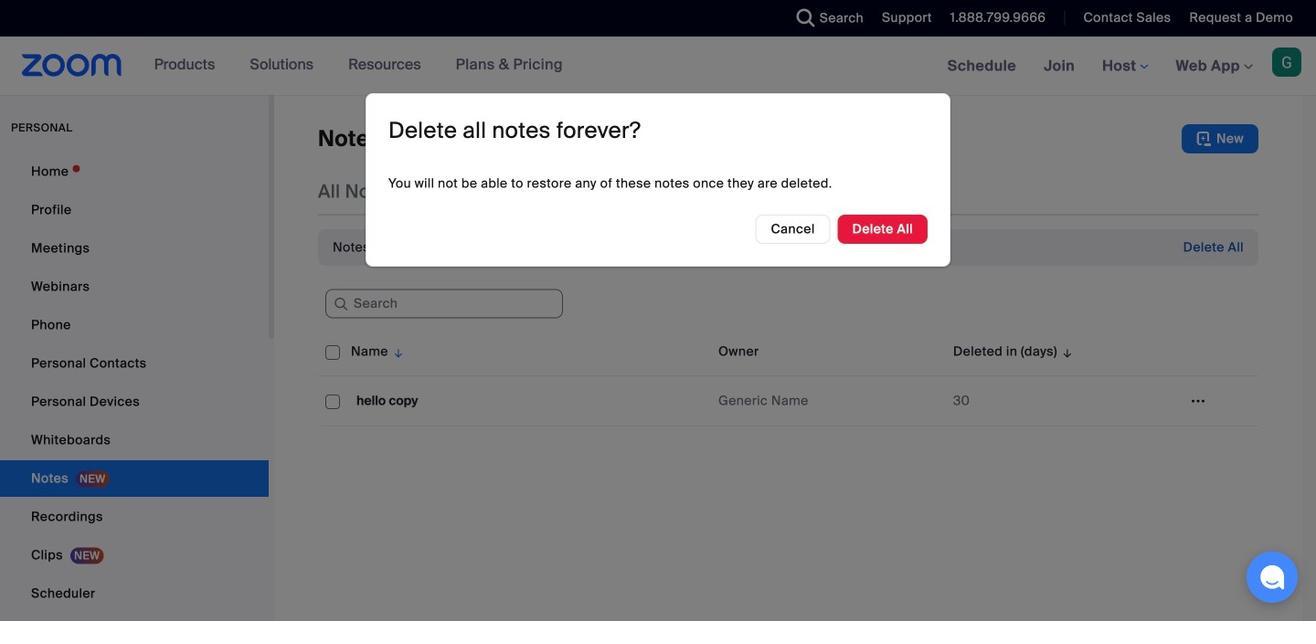 Task type: locate. For each thing, give the bounding box(es) containing it.
alert
[[333, 239, 663, 257]]

0 horizontal spatial arrow down image
[[388, 341, 405, 363]]

Search text field
[[325, 289, 563, 319]]

application
[[318, 328, 1272, 440]]

2 arrow down image from the left
[[1057, 341, 1074, 363]]

1 arrow down image from the left
[[388, 341, 405, 363]]

heading
[[388, 117, 641, 145]]

dialog
[[366, 93, 950, 267]]

banner
[[0, 37, 1316, 96]]

1 horizontal spatial arrow down image
[[1057, 341, 1074, 363]]

arrow down image
[[388, 341, 405, 363], [1057, 341, 1074, 363]]



Task type: describe. For each thing, give the bounding box(es) containing it.
product information navigation
[[140, 37, 577, 95]]

personal menu menu
[[0, 154, 269, 621]]

tabs of all notes page tab list
[[318, 168, 904, 216]]

open chat image
[[1259, 565, 1285, 590]]

meetings navigation
[[934, 37, 1316, 96]]



Task type: vqa. For each thing, say whether or not it's contained in the screenshot.
Increase Indent icon at the top of the page
no



